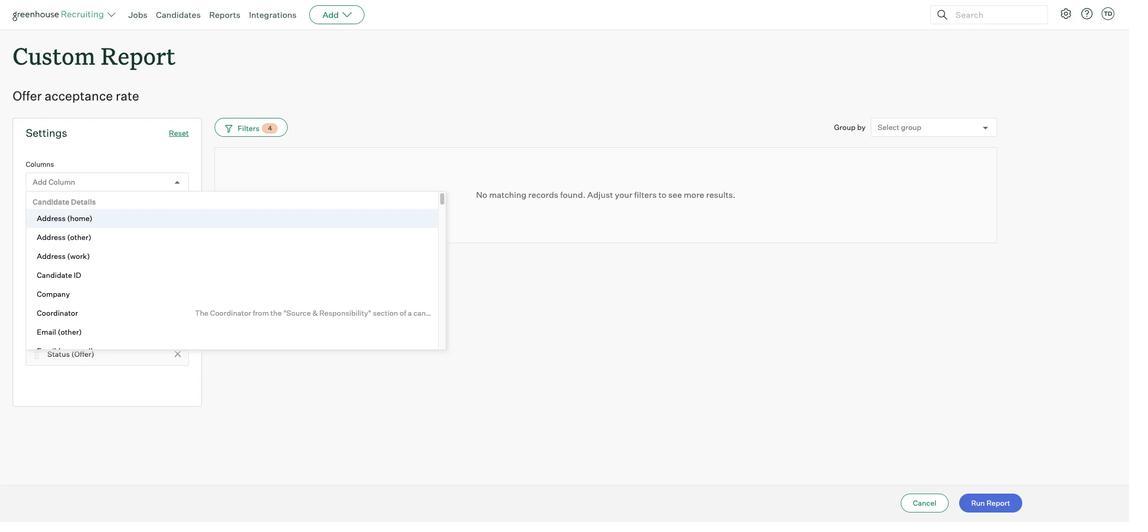 Task type: vqa. For each thing, say whether or not it's contained in the screenshot.
Candidates on the left of the page
yes



Task type: locate. For each thing, give the bounding box(es) containing it.
filter image
[[224, 124, 233, 133]]

id for opening id
[[78, 321, 86, 330]]

report for run report
[[987, 498, 1011, 507]]

2 coordinator from the left
[[210, 309, 251, 318]]

0 vertical spatial email
[[37, 328, 56, 337]]

offer acceptance rate
[[13, 88, 139, 104]]

0 vertical spatial address
[[37, 214, 66, 223]]

add inside popup button
[[323, 9, 339, 20]]

0 vertical spatial report
[[101, 40, 176, 71]]

address up address (work)
[[37, 233, 66, 242]]

custom
[[13, 40, 95, 71]]

no
[[476, 190, 488, 200]]

(other)
[[67, 233, 91, 242], [58, 328, 82, 337]]

1 email from the top
[[37, 328, 56, 337]]

0 vertical spatial add
[[323, 9, 339, 20]]

first name
[[47, 210, 85, 219]]

id right requisition on the left bottom of page
[[88, 293, 96, 302]]

coordinator up opening at the left bottom of the page
[[37, 309, 78, 318]]

offer
[[13, 88, 42, 104]]

1 vertical spatial email
[[37, 347, 56, 355]]

Search text field
[[954, 7, 1039, 22]]

the coordinator from the "source & responsibility" section of a candidate's profile
[[195, 309, 477, 318]]

address down the candidate details
[[37, 214, 66, 223]]

job
[[47, 266, 60, 275]]

1 horizontal spatial report
[[987, 498, 1011, 507]]

select
[[878, 123, 900, 132]]

0 horizontal spatial add
[[33, 178, 47, 187]]

name up '(work)'
[[64, 238, 85, 247]]

1 vertical spatial address
[[37, 233, 66, 242]]

custom report
[[13, 40, 176, 71]]

candidate up first
[[33, 198, 69, 207]]

candidate for candidate id
[[37, 271, 72, 280]]

section
[[373, 309, 398, 318]]

email down email (other) on the left of page
[[37, 347, 56, 355]]

opening id
[[47, 321, 86, 330]]

candidate
[[33, 198, 69, 207], [37, 271, 72, 280]]

id
[[74, 271, 81, 280], [88, 293, 96, 302], [78, 321, 86, 330]]

0 vertical spatial candidate
[[33, 198, 69, 207]]

filters
[[635, 190, 657, 200]]

report down jobs
[[101, 40, 176, 71]]

candidates link
[[156, 9, 201, 20]]

name for job name
[[62, 266, 82, 275]]

details
[[71, 198, 96, 207]]

(other) for address (other)
[[67, 233, 91, 242]]

reset link
[[169, 129, 189, 137]]

name
[[65, 210, 85, 219], [64, 238, 85, 247], [62, 266, 82, 275]]

report
[[101, 40, 176, 71], [987, 498, 1011, 507]]

0 horizontal spatial report
[[101, 40, 176, 71]]

1 vertical spatial id
[[88, 293, 96, 302]]

of
[[400, 309, 407, 318]]

email (other)
[[37, 328, 82, 337]]

run
[[972, 498, 986, 507]]

address up the "job"
[[37, 252, 66, 261]]

1 vertical spatial (other)
[[58, 328, 82, 337]]

status
[[47, 349, 70, 358]]

1 vertical spatial add
[[33, 178, 47, 187]]

records
[[529, 190, 559, 200]]

no matching records found. adjust your filters to see more results. row group
[[215, 147, 998, 243]]

id right opening at the left bottom of the page
[[78, 321, 86, 330]]

candidate up company
[[37, 271, 72, 280]]

coordinator right "the"
[[210, 309, 251, 318]]

4
[[268, 124, 272, 132]]

(other) up email (personal)
[[58, 328, 82, 337]]

2 vertical spatial id
[[78, 321, 86, 330]]

add for add
[[323, 9, 339, 20]]

1 horizontal spatial coordinator
[[210, 309, 251, 318]]

a
[[408, 309, 412, 318]]

name down '(work)'
[[62, 266, 82, 275]]

2 email from the top
[[37, 347, 56, 355]]

1 vertical spatial name
[[64, 238, 85, 247]]

(home)
[[67, 214, 93, 223]]

columns
[[26, 160, 54, 168]]

from
[[253, 309, 269, 318]]

matching
[[489, 190, 527, 200]]

name down details
[[65, 210, 85, 219]]

id for requisition id
[[88, 293, 96, 302]]

group
[[902, 123, 922, 132]]

add for add column
[[33, 178, 47, 187]]

candidate for candidate details
[[33, 198, 69, 207]]

profile
[[455, 309, 477, 318]]

email
[[37, 328, 56, 337], [37, 347, 56, 355]]

see
[[669, 190, 683, 200]]

email (personal)
[[37, 347, 93, 355]]

address (work)
[[37, 252, 90, 261]]

last
[[47, 238, 63, 247]]

0 vertical spatial id
[[74, 271, 81, 280]]

email for email (other)
[[37, 328, 56, 337]]

0 vertical spatial (other)
[[67, 233, 91, 242]]

1 vertical spatial report
[[987, 498, 1011, 507]]

add
[[323, 9, 339, 20], [33, 178, 47, 187]]

candidate id
[[37, 271, 81, 280]]

report right 'run'
[[987, 498, 1011, 507]]

coordinator
[[37, 309, 78, 318], [210, 309, 251, 318]]

3 address from the top
[[37, 252, 66, 261]]

job name
[[47, 266, 82, 275]]

1 vertical spatial candidate
[[37, 271, 72, 280]]

group
[[835, 123, 856, 132]]

your
[[615, 190, 633, 200]]

1 horizontal spatial add
[[323, 9, 339, 20]]

settings
[[26, 126, 67, 140]]

0 horizontal spatial coordinator
[[37, 309, 78, 318]]

id down '(work)'
[[74, 271, 81, 280]]

2 address from the top
[[37, 233, 66, 242]]

report inside the run report button
[[987, 498, 1011, 507]]

address
[[37, 214, 66, 223], [37, 233, 66, 242], [37, 252, 66, 261]]

0 vertical spatial name
[[65, 210, 85, 219]]

by
[[858, 123, 866, 132]]

2 vertical spatial address
[[37, 252, 66, 261]]

group by
[[835, 123, 866, 132]]

2 vertical spatial name
[[62, 266, 82, 275]]

address for address (work)
[[37, 252, 66, 261]]

the
[[271, 309, 282, 318]]

the
[[195, 309, 209, 318]]

first
[[47, 210, 63, 219]]

more
[[684, 190, 705, 200]]

reports link
[[209, 9, 241, 20]]

(other) down "(home)"
[[67, 233, 91, 242]]

1 address from the top
[[37, 214, 66, 223]]

email up status
[[37, 328, 56, 337]]

filters
[[238, 124, 260, 133]]



Task type: describe. For each thing, give the bounding box(es) containing it.
requisition
[[47, 293, 86, 302]]

name for last name
[[64, 238, 85, 247]]

integrations
[[249, 9, 297, 20]]

run report button
[[960, 494, 1023, 513]]

address (other)
[[37, 233, 91, 242]]

responsibility"
[[320, 309, 372, 318]]

reports
[[209, 9, 241, 20]]

rate
[[116, 88, 139, 104]]

no matching records found. adjust your filters to see more results.
[[476, 190, 736, 200]]

(offer)
[[71, 349, 94, 358]]

candidate details
[[33, 198, 96, 207]]

&
[[313, 309, 318, 318]]

"source
[[284, 309, 311, 318]]

acceptance
[[45, 88, 113, 104]]

reset
[[169, 129, 189, 137]]

greenhouse recruiting image
[[13, 8, 107, 21]]

add button
[[310, 5, 365, 24]]

td
[[1105, 10, 1113, 17]]

candidates
[[156, 9, 201, 20]]

configure image
[[1060, 7, 1073, 20]]

adjust
[[588, 190, 614, 200]]

(other) for email (other)
[[58, 328, 82, 337]]

address for address (home)
[[37, 214, 66, 223]]

results.
[[707, 190, 736, 200]]

company
[[37, 290, 70, 299]]

select group
[[878, 123, 922, 132]]

cancel
[[914, 498, 937, 507]]

status (offer)
[[47, 349, 94, 358]]

name for first name
[[65, 210, 85, 219]]

found.
[[561, 190, 586, 200]]

cancel button
[[901, 494, 949, 513]]

email for email (personal)
[[37, 347, 56, 355]]

address for address (other)
[[37, 233, 66, 242]]

id for candidate id
[[74, 271, 81, 280]]

(personal)
[[58, 347, 93, 355]]

candidate's
[[414, 309, 454, 318]]

run report
[[972, 498, 1011, 507]]

add column
[[33, 178, 75, 187]]

jobs link
[[128, 9, 148, 20]]

td button
[[1100, 5, 1117, 22]]

1 coordinator from the left
[[37, 309, 78, 318]]

(work)
[[67, 252, 90, 261]]

integrations link
[[249, 9, 297, 20]]

jobs
[[128, 9, 148, 20]]

to
[[659, 190, 667, 200]]

report for custom report
[[101, 40, 176, 71]]

column
[[49, 178, 75, 187]]

address (home)
[[37, 214, 93, 223]]

opening
[[47, 321, 77, 330]]

requisition id
[[47, 293, 96, 302]]

td button
[[1103, 7, 1115, 20]]

last name
[[47, 238, 85, 247]]



